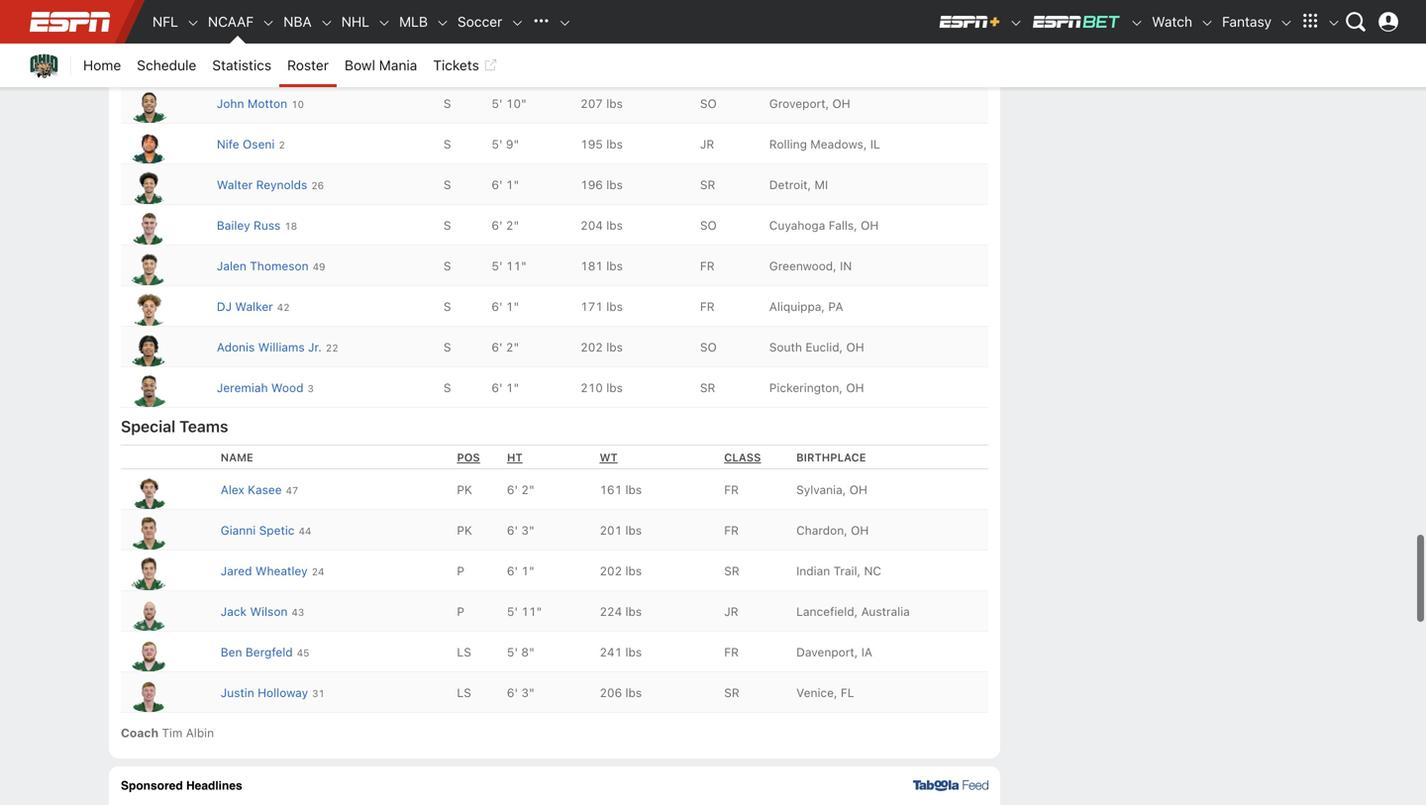 Task type: locate. For each thing, give the bounding box(es) containing it.
lbs
[[606, 97, 623, 111], [606, 137, 623, 151], [606, 178, 623, 192], [606, 219, 623, 232], [606, 259, 623, 273], [606, 300, 623, 314], [606, 340, 623, 354], [606, 381, 623, 395], [626, 483, 642, 497], [626, 524, 642, 538], [626, 564, 642, 578], [626, 605, 642, 619], [626, 646, 642, 659], [626, 686, 642, 700]]

3" for p
[[521, 524, 535, 538]]

10 s from the top
[[444, 381, 451, 395]]

aliquippa, pa
[[770, 300, 844, 314]]

1 pk from the top
[[457, 483, 472, 497]]

schedule
[[137, 57, 196, 73]]

5' 11" left 181
[[492, 259, 527, 273]]

lbs right 204
[[606, 219, 623, 232]]

1 vertical spatial 6' 2"
[[492, 340, 519, 354]]

0 vertical spatial so
[[700, 97, 717, 111]]

195
[[581, 137, 603, 151]]

espn plus image
[[1010, 16, 1024, 30]]

more espn image
[[1327, 16, 1341, 30]]

6' for 26
[[492, 178, 503, 192]]

5' for 181
[[492, 259, 503, 273]]

1 vertical spatial 6' 3"
[[507, 524, 535, 538]]

1 vertical spatial 3"
[[521, 524, 535, 538]]

3 so from the top
[[700, 340, 717, 354]]

lbs right 241
[[626, 646, 642, 659]]

6' for 3
[[492, 381, 503, 395]]

davenport, ia
[[797, 646, 873, 659]]

lbs right 171
[[606, 300, 623, 314]]

oh right chardon,
[[851, 524, 869, 538]]

2 so from the top
[[700, 219, 717, 232]]

nhl image
[[377, 16, 391, 30]]

lbs for chardon,
[[626, 524, 642, 538]]

5' left 9"
[[492, 137, 503, 151]]

5' left 181
[[492, 259, 503, 273]]

s for 204 lbs
[[444, 219, 451, 232]]

6' 1" for 210
[[492, 381, 519, 395]]

1 horizontal spatial jr
[[724, 605, 739, 619]]

7 s from the top
[[444, 259, 451, 273]]

11" for 224 lbs
[[521, 605, 542, 619]]

watch link
[[1144, 0, 1201, 44]]

bailey russ 18
[[217, 219, 297, 232]]

lbs right 201
[[626, 524, 642, 538]]

soccer image
[[510, 16, 524, 30]]

202 lbs
[[581, 340, 623, 354], [600, 564, 642, 578]]

6' for 37
[[492, 56, 503, 70]]

ben for ben johnson
[[217, 16, 238, 29]]

wt link
[[600, 451, 618, 464]]

6' 3" down ht link
[[507, 524, 535, 538]]

6' for 42
[[492, 300, 503, 314]]

8 s from the top
[[444, 300, 451, 314]]

sr left venice,
[[724, 686, 740, 700]]

0 vertical spatial 6' 2"
[[492, 219, 519, 232]]

1" up ht link
[[506, 381, 519, 395]]

43
[[292, 607, 304, 618]]

espn more sports home page image
[[526, 7, 556, 37]]

dj walker 42
[[217, 300, 290, 314]]

lbs right 181
[[606, 259, 623, 273]]

30
[[293, 18, 306, 29]]

1" left 171
[[506, 300, 519, 314]]

jared wheatley 24
[[221, 564, 324, 578]]

s for 196 lbs
[[444, 178, 451, 192]]

0 vertical spatial 5' 11"
[[492, 259, 527, 273]]

https://a.espncdn.com/i/headshots/college football/players/full/4374118.png image
[[125, 678, 172, 713]]

4 s from the top
[[444, 137, 451, 151]]

0 vertical spatial 202 lbs
[[581, 340, 623, 354]]

1 vertical spatial pk
[[457, 524, 472, 538]]

watch image
[[1201, 16, 1215, 30]]

5' left 8"
[[507, 646, 518, 659]]

lbs for greenwood,
[[606, 259, 623, 273]]

p for 6' 1"
[[457, 564, 465, 578]]

dj walker link
[[217, 300, 273, 314]]

18
[[285, 221, 297, 232]]

ben right nfl icon on the left top
[[217, 16, 238, 29]]

lbs for cuyahoga
[[606, 219, 623, 232]]

1 vertical spatial ben
[[221, 646, 242, 659]]

6' 1"
[[492, 56, 519, 70], [492, 178, 519, 192], [492, 300, 519, 314], [492, 381, 519, 395], [507, 564, 535, 578]]

home link
[[75, 44, 129, 87]]

5' left 10"
[[492, 97, 503, 111]]

special teams
[[121, 417, 228, 436]]

mlb link
[[391, 0, 436, 44]]

161 lbs
[[600, 483, 642, 497]]

202 lbs up 210 lbs
[[581, 340, 623, 354]]

241 lbs
[[600, 646, 642, 659]]

22
[[326, 342, 338, 354]]

pk for 6' 3"
[[457, 524, 472, 538]]

gianni spetic link
[[221, 524, 295, 538]]

5' 11" for p
[[507, 605, 542, 619]]

so down global navigation element
[[700, 97, 717, 111]]

lbs right 206
[[626, 686, 642, 700]]

5' up the 5' 8"
[[507, 605, 518, 619]]

lbs up the 224 lbs
[[626, 564, 642, 578]]

6 s from the top
[[444, 219, 451, 232]]

https://a.espncdn.com/i/headshots/college football/players/full/5156074.png image
[[125, 475, 172, 510]]

pos
[[457, 451, 480, 464]]

jeremiah wood 3
[[217, 381, 314, 395]]

aliquippa,
[[770, 300, 825, 314]]

42
[[277, 302, 290, 313]]

sr left indian
[[724, 564, 740, 578]]

espn bet image left watch
[[1131, 16, 1144, 30]]

3" down ht on the bottom left of page
[[521, 524, 535, 538]]

lbs right 196
[[606, 178, 623, 192]]

s for 202 lbs
[[444, 340, 451, 354]]

1 s from the top
[[444, 16, 451, 29]]

https://a.espncdn.com/i/headshots/college football/players/full/4362307.png image
[[125, 373, 172, 408]]

1 vertical spatial 202
[[600, 564, 622, 578]]

john motton 10
[[217, 97, 304, 111]]

0 horizontal spatial jr
[[700, 137, 714, 151]]

jr left lancefield,
[[724, 605, 739, 619]]

6' 1" down 5' 9"
[[492, 178, 519, 192]]

6' for 18
[[492, 219, 503, 232]]

oh for pickerington, oh
[[846, 381, 864, 395]]

adonis
[[217, 340, 255, 354]]

ben bergfeld link
[[221, 646, 293, 659]]

dj
[[217, 300, 232, 314]]

indian
[[797, 564, 830, 578]]

fr for sylvania, oh
[[724, 483, 739, 497]]

sr for detroit, mi
[[700, 178, 716, 192]]

5' 11" up 8"
[[507, 605, 542, 619]]

jr for rolling
[[700, 137, 714, 151]]

6' 3" left 'espn more sports home page' icon
[[492, 16, 519, 29]]

1 so from the top
[[700, 97, 717, 111]]

0 vertical spatial 6' 3"
[[492, 16, 519, 29]]

https://a.espncdn.com/i/headshots/college football/players/full/5092317.png image
[[125, 637, 172, 672]]

https://a.espncdn.com/i/headshots/college football/players/full/5083299.png image
[[125, 332, 172, 367]]

pa
[[829, 300, 844, 314]]

1" up 8"
[[521, 564, 535, 578]]

2 ls from the top
[[457, 686, 471, 700]]

so left the south
[[700, 340, 717, 354]]

lbs for south
[[606, 340, 623, 354]]

s for 171 lbs
[[444, 300, 451, 314]]

1" for 171 lbs
[[506, 300, 519, 314]]

ben left bergfeld
[[221, 646, 242, 659]]

3" left 'espn more sports home page' icon
[[506, 16, 519, 29]]

oh right sylvania,
[[850, 483, 868, 497]]

202 down 171
[[581, 340, 603, 354]]

1 vertical spatial 5' 11"
[[507, 605, 542, 619]]

https://a.espncdn.com/i/headshots/college football/players/full/5092217.png image
[[125, 515, 172, 550]]

jr.
[[308, 340, 322, 354]]

196
[[581, 178, 603, 192]]

3" down 8"
[[521, 686, 535, 700]]

11" up 8"
[[521, 605, 542, 619]]

sr left pickerington,
[[700, 381, 716, 395]]

1 vertical spatial 202 lbs
[[600, 564, 642, 578]]

0 vertical spatial ben
[[217, 16, 238, 29]]

224 lbs
[[600, 605, 642, 619]]

espn bet image right the espn plus icon
[[1031, 14, 1123, 30]]

1 vertical spatial p
[[457, 605, 465, 619]]

mi
[[815, 178, 828, 192]]

sr for indian trail, nc
[[724, 564, 740, 578]]

fr for chardon, oh
[[724, 524, 739, 538]]

3 s from the top
[[444, 97, 451, 111]]

5' for 207
[[492, 97, 503, 111]]

lbs right 210 at the top of the page
[[606, 381, 623, 395]]

coach
[[121, 726, 159, 740]]

lbs for davenport,
[[626, 646, 642, 659]]

1" down 9"
[[506, 178, 519, 192]]

pk
[[457, 483, 472, 497], [457, 524, 472, 538]]

0 vertical spatial 11"
[[506, 259, 527, 273]]

bailey
[[217, 219, 250, 232]]

venice, fl
[[797, 686, 855, 700]]

2 vertical spatial 2"
[[521, 483, 535, 497]]

lbs right 161
[[626, 483, 642, 497]]

6' 1" left 171
[[492, 300, 519, 314]]

statistics
[[212, 57, 272, 73]]

jack wilson 43
[[221, 605, 304, 619]]

0 vertical spatial pk
[[457, 483, 472, 497]]

name
[[221, 451, 253, 464]]

so
[[700, 97, 717, 111], [700, 219, 717, 232], [700, 340, 717, 354]]

1 vertical spatial ls
[[457, 686, 471, 700]]

0 vertical spatial p
[[457, 564, 465, 578]]

2 vertical spatial 3"
[[521, 686, 535, 700]]

walter
[[217, 178, 253, 192]]

1 vertical spatial 11"
[[521, 605, 542, 619]]

jr for lancefield,
[[724, 605, 739, 619]]

https://a.espncdn.com/i/headshots/college football/players/full/5092260.png image
[[125, 251, 172, 286]]

207
[[581, 97, 603, 111]]

202 up '224' at the left bottom
[[600, 564, 622, 578]]

pickerington,
[[770, 381, 843, 395]]

s
[[444, 16, 451, 29], [444, 56, 451, 70], [444, 97, 451, 111], [444, 137, 451, 151], [444, 178, 451, 192], [444, 219, 451, 232], [444, 259, 451, 273], [444, 300, 451, 314], [444, 340, 451, 354], [444, 381, 451, 395]]

walker
[[235, 300, 273, 314]]

2 vertical spatial 6' 3"
[[507, 686, 535, 700]]

sr left detroit,
[[700, 178, 716, 192]]

fantasy link
[[1215, 0, 1280, 44]]

2 vertical spatial 6' 2"
[[507, 483, 535, 497]]

0 vertical spatial ls
[[457, 646, 471, 659]]

5' for 224
[[507, 605, 518, 619]]

1 vertical spatial 2"
[[506, 340, 519, 354]]

6' 1" up ht on the bottom left of page
[[492, 381, 519, 395]]

espn bet image
[[1031, 14, 1123, 30], [1131, 16, 1144, 30]]

fl
[[841, 686, 855, 700]]

detroit, mi
[[770, 178, 828, 192]]

karagosian
[[260, 56, 323, 70]]

ben bergfeld 45
[[221, 646, 310, 659]]

1" for 202 lbs
[[521, 564, 535, 578]]

global navigation element
[[20, 0, 1407, 44]]

lbs right 195 on the left top
[[606, 137, 623, 151]]

headlines
[[186, 779, 242, 793]]

jr left 'rolling'
[[700, 137, 714, 151]]

thomeson
[[250, 259, 309, 273]]

venice,
[[797, 686, 838, 700]]

6' 2"
[[492, 219, 519, 232], [492, 340, 519, 354], [507, 483, 535, 497]]

xander karagosian 37
[[217, 56, 339, 70]]

6' 2" for 202
[[492, 340, 519, 354]]

11" left 181
[[506, 259, 527, 273]]

nba image
[[320, 16, 334, 30]]

profile management image
[[1379, 12, 1399, 32]]

5' 11"
[[492, 259, 527, 273], [507, 605, 542, 619]]

lbs right 207
[[606, 97, 623, 111]]

0 vertical spatial 2"
[[506, 219, 519, 232]]

oh right the falls,
[[861, 219, 879, 232]]

https://a.espncdn.com/i/headshots/college football/players/full/4698129.png image
[[125, 129, 172, 164]]

oh for groveport, oh
[[833, 97, 851, 111]]

210 lbs
[[581, 381, 623, 395]]

0 vertical spatial 202
[[581, 340, 603, 354]]

fr for davenport, ia
[[724, 646, 739, 659]]

oh up meadows,
[[833, 97, 851, 111]]

lbs for lancefield,
[[626, 605, 642, 619]]

mlb image
[[436, 16, 450, 30]]

https://a.espncdn.com/i/headshots/college football/players/full/4709802.png image
[[125, 88, 172, 123]]

6' for 31
[[507, 686, 518, 700]]

1 vertical spatial jr
[[724, 605, 739, 619]]

nfl
[[153, 13, 178, 30]]

2 vertical spatial so
[[700, 340, 717, 354]]

ls for 5' 8"
[[457, 646, 471, 659]]

0 vertical spatial 3"
[[506, 16, 519, 29]]

south euclid, oh
[[770, 340, 864, 354]]

class
[[724, 451, 761, 464]]

6'
[[492, 16, 503, 29], [492, 56, 503, 70], [492, 178, 503, 192], [492, 219, 503, 232], [492, 300, 503, 314], [492, 340, 503, 354], [492, 381, 503, 395], [507, 483, 518, 497], [507, 524, 518, 538], [507, 564, 518, 578], [507, 686, 518, 700]]

nife oseni 2
[[217, 137, 285, 151]]

1 p from the top
[[457, 564, 465, 578]]

2 p from the top
[[457, 605, 465, 619]]

lbs right '224' at the left bottom
[[626, 605, 642, 619]]

oh right euclid,
[[846, 340, 864, 354]]

fantasy
[[1223, 13, 1272, 30]]

lbs up 210 lbs
[[606, 340, 623, 354]]

sr for venice, fl
[[724, 686, 740, 700]]

detroit,
[[770, 178, 811, 192]]

202 lbs up the 224 lbs
[[600, 564, 642, 578]]

202 lbs for 6' 1"
[[600, 564, 642, 578]]

s for 210 lbs
[[444, 381, 451, 395]]

sponsored
[[121, 779, 183, 793]]

3" for s
[[506, 16, 519, 29]]

ht link
[[507, 451, 523, 464]]

jack wilson link
[[221, 605, 288, 619]]

1 ls from the top
[[457, 646, 471, 659]]

adonis williams jr. 22
[[217, 340, 338, 354]]

5 s from the top
[[444, 178, 451, 192]]

6' 3" down the 5' 8"
[[507, 686, 535, 700]]

6' 1" up the 5' 8"
[[507, 564, 535, 578]]

jalen thomeson 49
[[217, 259, 325, 273]]

espn+ image
[[938, 14, 1002, 30]]

more sports image
[[558, 16, 572, 30]]

1 vertical spatial so
[[700, 219, 717, 232]]

so left the cuyahoga at the top
[[700, 219, 717, 232]]

2 pk from the top
[[457, 524, 472, 538]]

0 vertical spatial jr
[[700, 137, 714, 151]]

oh right pickerington,
[[846, 381, 864, 395]]

ben for ben bergfeld
[[221, 646, 242, 659]]

ncaaf image
[[262, 16, 276, 30]]

1" for 210 lbs
[[506, 381, 519, 395]]

9 s from the top
[[444, 340, 451, 354]]



Task type: describe. For each thing, give the bounding box(es) containing it.
6' for 24
[[507, 564, 518, 578]]

0 horizontal spatial espn bet image
[[1031, 14, 1123, 30]]

alex kasee 47
[[221, 483, 299, 497]]

wood
[[271, 381, 304, 395]]

justin
[[221, 686, 254, 700]]

pk for 6' 2"
[[457, 483, 472, 497]]

justin holloway link
[[221, 686, 308, 700]]

wilson
[[250, 605, 288, 619]]

nfl image
[[186, 16, 200, 30]]

meadows,
[[811, 137, 867, 151]]

5' for 195
[[492, 137, 503, 151]]

171
[[581, 300, 603, 314]]

https://a.espncdn.com/i/headshots/college football/players/full/4570277.png image
[[125, 7, 172, 42]]

37
[[326, 58, 339, 70]]

5' 11" for s
[[492, 259, 527, 273]]

204
[[581, 219, 603, 232]]

lbs for detroit,
[[606, 178, 623, 192]]

6' 1" up the 5' 10"
[[492, 56, 519, 70]]

9"
[[506, 137, 519, 151]]

lbs for rolling
[[606, 137, 623, 151]]

2" for 202 lbs
[[506, 340, 519, 354]]

jeremiah
[[217, 381, 268, 395]]

jared
[[221, 564, 252, 578]]

lancefield, australia
[[797, 605, 910, 619]]

fr for aliquippa, pa
[[700, 300, 715, 314]]

john
[[217, 97, 244, 111]]

ht
[[507, 451, 523, 464]]

lbs for pickerington,
[[606, 381, 623, 395]]

lancefield,
[[797, 605, 858, 619]]

falls,
[[829, 219, 858, 232]]

6' 3" for pk
[[507, 524, 535, 538]]

210
[[581, 381, 603, 395]]

fantasy image
[[1280, 16, 1294, 30]]

5' 10"
[[492, 97, 527, 111]]

holloway
[[258, 686, 308, 700]]

2
[[279, 139, 285, 151]]

6' 1" for 196
[[492, 178, 519, 192]]

tickets
[[433, 57, 479, 73]]

161
[[600, 483, 622, 497]]

lbs for aliquippa,
[[606, 300, 623, 314]]

pos link
[[457, 451, 480, 464]]

oseni
[[243, 137, 275, 151]]

spetic
[[259, 524, 295, 538]]

1 horizontal spatial espn bet image
[[1131, 16, 1144, 30]]

bailey russ link
[[217, 219, 281, 232]]

s for 207 lbs
[[444, 97, 451, 111]]

5' for 241
[[507, 646, 518, 659]]

1" for 196 lbs
[[506, 178, 519, 192]]

cuyahoga falls, oh
[[770, 219, 879, 232]]

https://a.espncdn.com/i/headshots/college football/players/full/4567536.png image
[[125, 556, 172, 591]]

31
[[312, 688, 325, 700]]

8"
[[521, 646, 535, 659]]

195 lbs
[[581, 137, 623, 151]]

5' 8"
[[507, 646, 535, 659]]

sponsored headlines
[[121, 779, 242, 793]]

204 lbs
[[581, 219, 623, 232]]

mania
[[379, 57, 417, 73]]

s for 181 lbs
[[444, 259, 451, 273]]

2" for 161 lbs
[[521, 483, 535, 497]]

so for cuyahoga falls, oh
[[700, 219, 717, 232]]

6' for jr.
[[492, 340, 503, 354]]

206 lbs
[[600, 686, 642, 700]]

so for groveport, oh
[[700, 97, 717, 111]]

lbs for indian
[[626, 564, 642, 578]]

alex
[[221, 483, 244, 497]]

more espn image
[[1296, 7, 1325, 37]]

10"
[[506, 97, 527, 111]]

so for south euclid, oh
[[700, 340, 717, 354]]

lbs for venice,
[[626, 686, 642, 700]]

24
[[312, 566, 324, 578]]

201 lbs
[[600, 524, 642, 538]]

australia
[[861, 605, 910, 619]]

202 for 2"
[[581, 340, 603, 354]]

oh for sylvania, oh
[[850, 483, 868, 497]]

in
[[840, 259, 852, 273]]

sylvania, oh
[[797, 483, 868, 497]]

mlb
[[399, 13, 428, 30]]

201
[[600, 524, 622, 538]]

jalen
[[217, 259, 247, 273]]

1" right external link icon
[[506, 56, 519, 70]]

44
[[299, 526, 311, 537]]

https://a.espncdn.com/i/headshots/college football/players/full/4686790.png image
[[125, 597, 172, 631]]

south
[[770, 340, 802, 354]]

walter reynolds link
[[217, 178, 307, 192]]

sr for pickerington, oh
[[700, 381, 716, 395]]

https://a.espncdn.com/i/headshots/college football/players/full/5093401.png image
[[125, 210, 172, 245]]

statistics link
[[204, 44, 279, 87]]

rolling
[[770, 137, 807, 151]]

6' 2" for 204
[[492, 219, 519, 232]]

6' 1" for 171
[[492, 300, 519, 314]]

il
[[871, 137, 881, 151]]

teams
[[179, 417, 228, 436]]

6' 2" for 161
[[507, 483, 535, 497]]

https://a.espncdn.com/i/headshots/college football/players/full/5125829.png image
[[125, 291, 172, 326]]

ncaaf link
[[200, 0, 262, 44]]

albin
[[186, 726, 214, 740]]

nhl
[[342, 13, 370, 30]]

cuyahoga
[[770, 219, 826, 232]]

kasee
[[248, 483, 282, 497]]

nife
[[217, 137, 239, 151]]

nba
[[283, 13, 312, 30]]

schedule link
[[129, 44, 204, 87]]

2" for 204 lbs
[[506, 219, 519, 232]]

p for 5' 11"
[[457, 605, 465, 619]]

2 s from the top
[[444, 56, 451, 70]]

jeremiah wood link
[[217, 381, 304, 395]]

bowl
[[345, 57, 375, 73]]

john motton link
[[217, 97, 287, 111]]

26
[[311, 180, 324, 191]]

ls for 6' 3"
[[457, 686, 471, 700]]

6' 1" for 202
[[507, 564, 535, 578]]

gianni spetic 44
[[221, 524, 311, 538]]

ia
[[862, 646, 873, 659]]

watch
[[1152, 13, 1193, 30]]

11" for 181 lbs
[[506, 259, 527, 273]]

external link image
[[483, 53, 497, 77]]

6' 3" for ls
[[507, 686, 535, 700]]

xander karagosian link
[[217, 56, 323, 70]]

greenwood,
[[770, 259, 837, 273]]

202 for 1"
[[600, 564, 622, 578]]

https://a.espncdn.com/i/headshots/college football/players/full/5083301.png image
[[125, 48, 172, 83]]

tickets link
[[425, 44, 505, 87]]

walter reynolds 26
[[217, 178, 324, 192]]

6' 3" for s
[[492, 16, 519, 29]]

coach tim albin
[[121, 726, 214, 740]]

https://a.espncdn.com/i/headshots/college football/players/full/4368081.png image
[[125, 170, 172, 204]]

lbs for sylvania,
[[626, 483, 642, 497]]

special
[[121, 417, 176, 436]]

6' for 30
[[492, 16, 503, 29]]

oh for chardon, oh
[[851, 524, 869, 538]]

202 lbs for 6' 2"
[[581, 340, 623, 354]]

s for 195 lbs
[[444, 137, 451, 151]]

home
[[83, 57, 121, 73]]

jack
[[221, 605, 247, 619]]

6' for 44
[[507, 524, 518, 538]]

tim
[[162, 726, 183, 740]]

reynolds
[[256, 178, 307, 192]]

fr for greenwood, in
[[700, 259, 715, 273]]

nba link
[[276, 0, 320, 44]]

6' for 47
[[507, 483, 518, 497]]

nhl link
[[334, 0, 377, 44]]

lbs for groveport,
[[606, 97, 623, 111]]

trail,
[[834, 564, 861, 578]]

alex kasee link
[[221, 483, 282, 497]]



Task type: vqa. For each thing, say whether or not it's contained in the screenshot.


